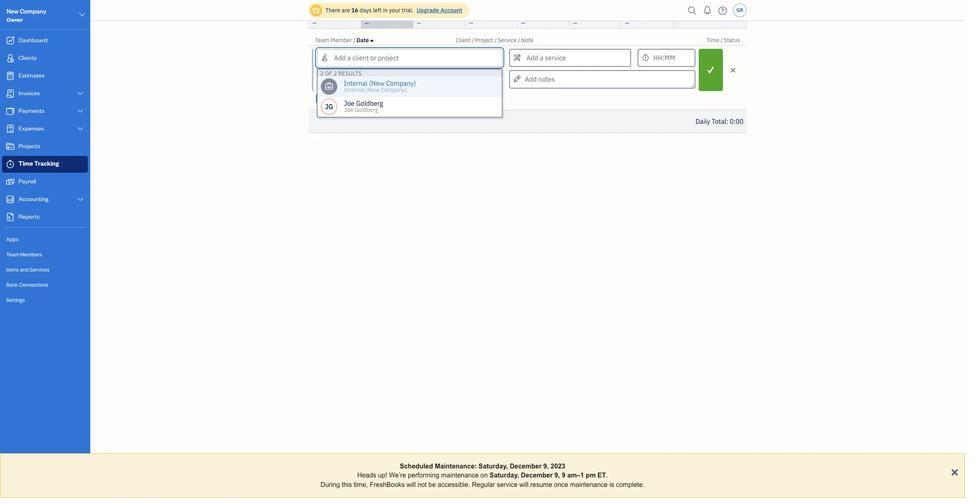 Task type: locate. For each thing, give the bounding box(es) containing it.
/ left service
[[495, 37, 497, 44]]

saturday, up the service
[[490, 472, 519, 479]]

notifications image
[[701, 2, 714, 18]]

time inside time tracking link
[[18, 160, 33, 168]]

0 vertical spatial time
[[707, 37, 720, 44]]

there are 16 days left in your trial. upgrade account
[[326, 7, 463, 14]]

chevron large down image down payroll link
[[77, 196, 84, 203]]

1 vertical spatial 9,
[[555, 472, 560, 479]]

chevron large down image inside payments link
[[77, 108, 84, 115]]

team inside team members link
[[6, 251, 19, 258]]

results
[[339, 70, 362, 77]]

1 vertical spatial chevron large down image
[[77, 90, 84, 97]]

/ right client
[[472, 37, 475, 44]]

estimates link
[[2, 68, 88, 85]]

— inside tue 28 —
[[417, 19, 422, 27]]

wed 29 —
[[469, 11, 492, 27]]

chevron large down image inside accounting link
[[77, 196, 84, 203]]

chevron large down image
[[77, 108, 84, 115], [77, 196, 84, 203]]

0 vertical spatial chevron large down image
[[77, 108, 84, 115]]

tracking
[[34, 160, 59, 168]]

3 / from the left
[[495, 37, 497, 44]]

company)
[[386, 79, 416, 87], [381, 86, 407, 94]]

1 horizontal spatial will
[[520, 482, 529, 489]]

team up items
[[6, 251, 19, 258]]

new company owner
[[7, 7, 46, 23]]

/ left date
[[354, 37, 356, 44]]

(new
[[369, 79, 385, 87], [366, 86, 380, 94]]

4 / from the left
[[518, 37, 521, 44]]

joe right jg
[[344, 99, 355, 108]]

we're
[[389, 472, 406, 479]]

clients link
[[2, 50, 88, 67]]

1 chevron large down image from the top
[[77, 108, 84, 115]]

tue
[[417, 11, 428, 19]]

accessible.
[[438, 482, 470, 489]]

reports link
[[2, 209, 88, 226]]

is
[[610, 482, 615, 489]]

note link
[[521, 37, 534, 44]]

upgrade
[[417, 7, 439, 14]]

maintenance down pm
[[571, 482, 608, 489]]

0 vertical spatial maintenance
[[441, 472, 479, 479]]

estimate image
[[5, 72, 15, 80]]

— down 'fri'
[[573, 19, 578, 27]]

thu
[[521, 11, 533, 19]]

clients
[[18, 54, 37, 62]]

will left not
[[407, 482, 416, 489]]

: right daily
[[727, 117, 729, 126]]

expenses
[[18, 124, 44, 132]]

list box containing internal (new company)
[[318, 77, 502, 117]]

/ left status
[[721, 37, 723, 44]]

december
[[510, 463, 542, 470], [521, 472, 553, 479]]

— down sat
[[625, 19, 630, 27]]

account
[[441, 7, 463, 14]]

time
[[707, 37, 720, 44], [18, 160, 33, 168]]

— inside 'wed 29 —'
[[469, 19, 474, 27]]

0 horizontal spatial :
[[723, 14, 725, 22]]

projects link
[[2, 138, 88, 155]]

0 vertical spatial 0:00
[[727, 14, 740, 22]]

0 horizontal spatial team
[[6, 251, 19, 258]]

joe down billable
[[344, 106, 353, 114]]

0 vertical spatial team
[[315, 37, 330, 44]]

et
[[598, 472, 606, 479]]

0 horizontal spatial maintenance
[[441, 472, 479, 479]]

date
[[357, 37, 369, 44]]

briefcase image
[[325, 83, 334, 90]]

/ left note
[[518, 37, 521, 44]]

1 horizontal spatial team
[[315, 37, 330, 44]]

2 left of
[[320, 70, 324, 77]]

1 vertical spatial team
[[6, 251, 19, 258]]

chevron large down image down invoices "link"
[[77, 108, 84, 115]]

— down 'sun'
[[312, 19, 317, 27]]

maintenance
[[441, 472, 479, 479], [571, 482, 608, 489]]

— down thu
[[521, 19, 526, 27]]

0 horizontal spatial time
[[18, 160, 33, 168]]

services
[[30, 266, 50, 273]]

status link
[[724, 37, 741, 44]]

billable
[[329, 94, 351, 103]]

2 chevron large down image from the top
[[77, 196, 84, 203]]

chevron large down image for accounting
[[77, 196, 84, 203]]

dashboard link
[[2, 32, 88, 49]]

time right timer icon
[[18, 160, 33, 168]]

— for 29
[[469, 19, 474, 27]]

team members link
[[2, 248, 88, 262]]

chevron large down image for payments
[[77, 108, 84, 115]]

2 vertical spatial chevron large down image
[[77, 126, 84, 132]]

money image
[[5, 178, 15, 186]]

1 horizontal spatial :
[[727, 117, 729, 126]]

joe
[[344, 99, 355, 108], [344, 106, 353, 114]]

Add a client or project text field
[[318, 50, 502, 66]]

will right the service
[[520, 482, 529, 489]]

payments
[[18, 107, 45, 115]]

bank connections
[[6, 282, 48, 288]]

days
[[360, 7, 372, 14]]

go to help image
[[717, 4, 730, 17]]

2 right sat
[[637, 11, 641, 19]]

—
[[312, 19, 317, 27], [417, 19, 422, 27], [469, 19, 474, 27], [521, 19, 526, 27], [573, 19, 578, 27], [625, 19, 630, 27], [365, 20, 369, 27]]

internal up billable
[[344, 86, 365, 94]]

team member /
[[315, 37, 356, 44]]

saturday, up on at bottom
[[479, 463, 508, 470]]

check image
[[318, 94, 325, 103]]

items
[[6, 266, 19, 273]]

— down wed
[[469, 19, 474, 27]]

1 vertical spatial saturday,
[[490, 472, 519, 479]]

time,
[[354, 482, 368, 489]]

: right "notifications" image
[[723, 14, 725, 22]]

0:00 down gr
[[727, 14, 740, 22]]

accounting
[[18, 195, 49, 203]]

1 vertical spatial chevron large down image
[[77, 196, 84, 203]]

mon
[[365, 11, 378, 19]]

0:00 right daily
[[730, 117, 744, 126]]

0 vertical spatial total
[[709, 14, 723, 22]]

— inside mon 27 —
[[365, 20, 369, 27]]

log time image
[[707, 66, 716, 74]]

2 will from the left
[[520, 482, 529, 489]]

0:00
[[727, 14, 740, 22], [730, 117, 744, 126]]

team left member
[[315, 37, 330, 44]]

total right daily
[[712, 117, 727, 126]]

expense image
[[5, 125, 15, 133]]

2 horizontal spatial 2
[[637, 11, 641, 19]]

crown image
[[312, 6, 321, 15]]

settings
[[6, 297, 25, 303]]

26
[[326, 11, 334, 19]]

9,
[[544, 463, 549, 470], [555, 472, 560, 479]]

trial.
[[402, 7, 414, 14]]

2 right of
[[334, 70, 337, 77]]

— inside sun 26 —
[[312, 19, 317, 27]]

be
[[429, 482, 436, 489]]

payments link
[[2, 103, 88, 120]]

list box
[[318, 77, 502, 117]]

/
[[354, 37, 356, 44], [472, 37, 475, 44], [495, 37, 497, 44], [518, 37, 521, 44], [721, 37, 723, 44]]

— down mon
[[365, 20, 369, 27]]

maintenance down maintenance:
[[441, 472, 479, 479]]

time left status
[[707, 37, 720, 44]]

note
[[521, 37, 534, 44]]

— inside 'sat 2 —'
[[625, 19, 630, 27]]

1 horizontal spatial maintenance
[[571, 482, 608, 489]]

0 horizontal spatial will
[[407, 482, 416, 489]]

— down tue
[[417, 19, 422, 27]]

9, left 2023
[[544, 463, 549, 470]]

9, left 9
[[555, 472, 560, 479]]

total up time link
[[709, 14, 723, 22]]

sat 2 —
[[625, 11, 641, 27]]

accounting link
[[2, 191, 88, 208]]

goldberg
[[356, 99, 383, 108], [355, 106, 378, 114]]

internal down results in the left top of the page
[[344, 79, 368, 87]]

team for team members
[[6, 251, 19, 258]]

tue 28 —
[[417, 11, 438, 27]]

team
[[315, 37, 330, 44], [6, 251, 19, 258]]

will
[[407, 482, 416, 489], [520, 482, 529, 489]]

chevron large down image
[[78, 10, 86, 20], [77, 90, 84, 97], [77, 126, 84, 132]]

1 horizontal spatial time
[[707, 37, 720, 44]]

internal
[[344, 79, 368, 87], [344, 86, 365, 94]]

client
[[456, 37, 471, 44]]

left
[[373, 7, 382, 14]]

— inside thu 30 —
[[521, 19, 526, 27]]

bank
[[6, 282, 18, 288]]

and
[[20, 266, 29, 273]]

0 horizontal spatial 9,
[[544, 463, 549, 470]]

1 vertical spatial maintenance
[[571, 482, 608, 489]]

during
[[321, 482, 340, 489]]

0 vertical spatial :
[[723, 14, 725, 22]]

team members
[[6, 251, 42, 258]]

search image
[[686, 4, 699, 17]]

1 horizontal spatial 2
[[334, 70, 337, 77]]

1 vertical spatial time
[[18, 160, 33, 168]]

freshbooks
[[370, 482, 405, 489]]



Task type: vqa. For each thing, say whether or not it's contained in the screenshot.
Team Member /
yes



Task type: describe. For each thing, give the bounding box(es) containing it.
reports
[[18, 213, 40, 221]]

16
[[352, 7, 358, 14]]

1 vertical spatial december
[[521, 472, 553, 479]]

joe goldberg joe goldberg
[[344, 99, 383, 114]]

×
[[952, 464, 959, 479]]

expenses link
[[2, 121, 88, 138]]

0 vertical spatial december
[[510, 463, 542, 470]]

invoices link
[[2, 85, 88, 102]]

up!
[[378, 472, 388, 479]]

dashboard
[[18, 36, 48, 44]]

service
[[498, 37, 517, 44]]

1 joe from the top
[[344, 99, 355, 108]]

there
[[326, 7, 341, 14]]

time for time / status
[[707, 37, 720, 44]]

total : 0:00
[[709, 14, 740, 22]]

status
[[724, 37, 741, 44]]

caretup image
[[371, 37, 374, 44]]

payroll
[[18, 177, 36, 185]]

company) up the joe goldberg joe goldberg in the top of the page
[[381, 86, 407, 94]]

settings link
[[2, 293, 88, 308]]

29
[[484, 11, 492, 19]]

2 inside 'sat 2 —'
[[637, 11, 641, 19]]

owner
[[7, 16, 23, 23]]

30
[[534, 11, 542, 19]]

timer image
[[5, 160, 15, 168]]

team for team member /
[[315, 37, 330, 44]]

heads
[[358, 472, 377, 479]]

scheduled
[[400, 463, 433, 470]]

on
[[481, 472, 488, 479]]

Date in MM/DD/YYYY format text field
[[413, 70, 503, 88]]

27
[[381, 11, 388, 19]]

company
[[20, 7, 46, 15]]

apps link
[[2, 232, 88, 247]]

time link
[[707, 37, 721, 44]]

client / project / service / note
[[456, 37, 534, 44]]

estimates
[[18, 71, 44, 79]]

project image
[[5, 142, 15, 151]]

9
[[562, 472, 566, 479]]

1 horizontal spatial 9,
[[555, 472, 560, 479]]

2 internal from the top
[[344, 86, 365, 94]]

bank connections link
[[2, 278, 88, 292]]

cancel image
[[730, 65, 737, 75]]

report image
[[5, 213, 15, 221]]

× dialog
[[0, 454, 966, 498]]

daily total : 0:00
[[696, 117, 744, 126]]

1 vertical spatial total
[[712, 117, 727, 126]]

chevron large down image for expenses
[[77, 126, 84, 132]]

sat
[[625, 11, 636, 19]]

2 joe from the top
[[344, 106, 353, 114]]

0 horizontal spatial 2
[[320, 70, 324, 77]]

2 of 2 results
[[320, 70, 362, 77]]

1 / from the left
[[354, 37, 356, 44]]

— for 28
[[417, 19, 422, 27]]

chart image
[[5, 195, 15, 204]]

× button
[[952, 464, 959, 479]]

service link
[[498, 37, 518, 44]]

complete.
[[617, 482, 645, 489]]

1 internal from the top
[[344, 79, 368, 87]]

are
[[342, 7, 350, 14]]

jg
[[325, 103, 333, 111]]

time for time tracking
[[18, 160, 33, 168]]

thu 30 —
[[521, 11, 542, 27]]

28
[[430, 11, 438, 19]]

gr button
[[733, 3, 747, 17]]

fri —
[[573, 11, 581, 27]]

— for 2
[[625, 19, 630, 27]]

regular
[[472, 482, 495, 489]]

— inside fri —
[[573, 19, 578, 27]]

— for 27
[[365, 20, 369, 27]]

invoices
[[18, 89, 40, 97]]

project
[[475, 37, 494, 44]]

performing
[[408, 472, 440, 479]]

items and services link
[[2, 263, 88, 277]]

2 / from the left
[[472, 37, 475, 44]]

.
[[606, 472, 608, 479]]

not
[[418, 482, 427, 489]]

date link
[[357, 37, 374, 44]]

— for 26
[[312, 19, 317, 27]]

1 will from the left
[[407, 482, 416, 489]]

0 vertical spatial saturday,
[[479, 463, 508, 470]]

maintenance:
[[435, 463, 477, 470]]

chevron large down image for invoices
[[77, 90, 84, 97]]

Add notes text field
[[510, 70, 696, 89]]

dashboard image
[[5, 37, 15, 45]]

of
[[325, 70, 332, 77]]

apps
[[6, 236, 18, 243]]

project link
[[475, 37, 495, 44]]

— for 30
[[521, 19, 526, 27]]

time tracking
[[18, 160, 59, 168]]

2023
[[551, 463, 566, 470]]

0 vertical spatial 9,
[[544, 463, 549, 470]]

gr
[[737, 7, 744, 13]]

fri
[[573, 11, 581, 19]]

once
[[554, 482, 569, 489]]

time / status
[[707, 37, 741, 44]]

Duration text field
[[638, 49, 696, 67]]

mon 27 —
[[365, 11, 388, 27]]

resume
[[531, 482, 553, 489]]

daily
[[696, 117, 711, 126]]

in
[[383, 7, 388, 14]]

1 vertical spatial 0:00
[[730, 117, 744, 126]]

pm
[[586, 472, 596, 479]]

company) down add a client or project text field
[[386, 79, 416, 87]]

upgrade account link
[[415, 7, 463, 14]]

1 vertical spatial :
[[727, 117, 729, 126]]

5 / from the left
[[721, 37, 723, 44]]

client image
[[5, 54, 15, 62]]

this
[[342, 482, 352, 489]]

payment image
[[5, 107, 15, 115]]

internal (new company) internal (new company)
[[344, 79, 416, 94]]

invoice image
[[5, 90, 15, 98]]

members
[[20, 251, 42, 258]]

main element
[[0, 0, 111, 498]]

Add a service text field
[[511, 50, 631, 66]]

am–1
[[568, 472, 584, 479]]

new
[[7, 7, 19, 15]]

wed
[[469, 11, 483, 19]]

0 vertical spatial chevron large down image
[[78, 10, 86, 20]]



